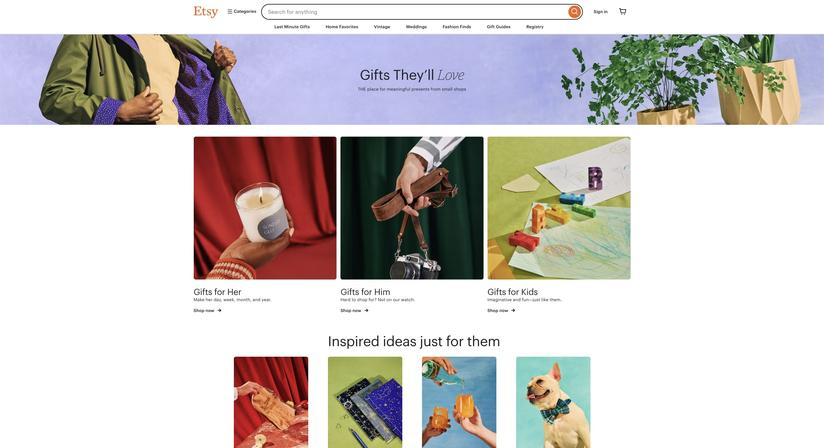 Task type: vqa. For each thing, say whether or not it's contained in the screenshot.
Add to cart related to 30.00
no



Task type: describe. For each thing, give the bounding box(es) containing it.
for for gifts for kids
[[508, 288, 519, 297]]

gift guides
[[487, 24, 511, 29]]

home favorites link
[[321, 21, 363, 33]]

meaningful
[[387, 87, 410, 92]]

love
[[438, 66, 464, 83]]

inspired ideas just for them
[[328, 334, 500, 350]]

gift
[[487, 24, 495, 29]]

banner containing categories
[[182, 0, 642, 20]]

fashion
[[443, 24, 459, 29]]

like
[[542, 298, 549, 303]]

in
[[604, 9, 608, 14]]

kids
[[521, 288, 538, 297]]

gifts for kids imaginative and fun—just like them.
[[488, 288, 562, 303]]

favorites
[[339, 24, 358, 29]]

shop now for gifts for her
[[194, 309, 215, 314]]

fashion finds link
[[438, 21, 476, 33]]

gifts for teachers image
[[328, 357, 402, 449]]

gifts they'll love
[[360, 66, 464, 83]]

gifts right minute
[[300, 24, 310, 29]]

gift guides link
[[482, 21, 516, 33]]

for?
[[369, 298, 377, 303]]

none search field inside banner
[[261, 4, 583, 20]]

now for gifts for kids
[[500, 309, 508, 314]]

shop now for gifts for him
[[341, 309, 362, 314]]

sign
[[594, 9, 603, 14]]

shop now for gifts for kids
[[488, 309, 509, 314]]

sign in button
[[589, 6, 613, 18]]

gifts for him hard to shop for? not on our watch.
[[341, 288, 415, 303]]

week,
[[223, 298, 235, 303]]

place
[[367, 87, 379, 92]]

presents
[[412, 87, 430, 92]]

for right just
[[446, 334, 464, 350]]

fashion finds
[[443, 24, 471, 29]]

fun—just
[[522, 298, 540, 303]]

sign in
[[594, 9, 608, 14]]

gifts for friends image
[[422, 357, 496, 449]]

gifts for her
[[194, 288, 212, 297]]

for for gifts for him
[[361, 288, 372, 297]]

our
[[393, 298, 400, 303]]

and inside the gifts for her make her day, week, month, and year.
[[253, 298, 261, 303]]

last
[[275, 24, 283, 29]]

now for gifts for her
[[206, 309, 214, 314]]

Search for anything text field
[[261, 4, 567, 20]]

guides
[[496, 24, 511, 29]]

year.
[[262, 298, 272, 303]]

make
[[194, 298, 205, 303]]

gifts for her image
[[194, 137, 337, 280]]

from
[[431, 87, 441, 92]]

gifts for him
[[341, 288, 359, 297]]

inspired
[[328, 334, 379, 350]]

watch.
[[401, 298, 415, 303]]

gifts for pets image
[[516, 357, 590, 449]]

gifts for kids
[[488, 288, 506, 297]]



Task type: locate. For each thing, give the bounding box(es) containing it.
small
[[442, 87, 453, 92]]

gifts up place
[[360, 67, 390, 83]]

1 horizontal spatial now
[[353, 309, 361, 314]]

now down imaginative
[[500, 309, 508, 314]]

gifts up make
[[194, 288, 212, 297]]

for right place
[[380, 87, 386, 92]]

for left kids
[[508, 288, 519, 297]]

minute
[[284, 24, 299, 29]]

gifts for him image
[[341, 137, 484, 280]]

for inside the gifts for her make her day, week, month, and year.
[[214, 288, 225, 297]]

for for gifts for her
[[214, 288, 225, 297]]

and
[[253, 298, 261, 303], [513, 298, 521, 303]]

1 horizontal spatial and
[[513, 298, 521, 303]]

3 shop now from the left
[[488, 309, 509, 314]]

last minute gifts link
[[270, 21, 315, 33]]

now down to
[[353, 309, 361, 314]]

menu bar containing last minute gifts
[[182, 20, 642, 35]]

and left year.
[[253, 298, 261, 303]]

1 and from the left
[[253, 298, 261, 303]]

month,
[[237, 298, 252, 303]]

0 horizontal spatial and
[[253, 298, 261, 303]]

1 shop now from the left
[[194, 309, 215, 314]]

they'll
[[393, 67, 434, 83]]

them.
[[550, 298, 562, 303]]

for inside gifts for kids imaginative and fun—just like them.
[[508, 288, 519, 297]]

shop now down her
[[194, 309, 215, 314]]

3 now from the left
[[500, 309, 508, 314]]

shop
[[357, 298, 368, 303]]

now down her
[[206, 309, 214, 314]]

categories
[[233, 9, 256, 14]]

for inside gifts for him hard to shop for? not on our watch.
[[361, 288, 372, 297]]

shop for gifts for her
[[194, 309, 205, 314]]

to
[[352, 298, 356, 303]]

gifts inside gifts for him hard to shop for? not on our watch.
[[341, 288, 359, 297]]

and inside gifts for kids imaginative and fun—just like them.
[[513, 298, 521, 303]]

gifts up to
[[341, 288, 359, 297]]

1 now from the left
[[206, 309, 214, 314]]

2 now from the left
[[353, 309, 361, 314]]

menu bar
[[182, 20, 642, 35]]

gifts
[[300, 24, 310, 29], [360, 67, 390, 83], [194, 288, 212, 297], [341, 288, 359, 297], [488, 288, 506, 297]]

vintage link
[[369, 21, 395, 33]]

2 shop now from the left
[[341, 309, 362, 314]]

for
[[380, 87, 386, 92], [214, 288, 225, 297], [361, 288, 372, 297], [508, 288, 519, 297], [446, 334, 464, 350]]

shop now
[[194, 309, 215, 314], [341, 309, 362, 314], [488, 309, 509, 314]]

2 and from the left
[[513, 298, 521, 303]]

weddings link
[[401, 21, 432, 33]]

gifts inside gifts for kids imaginative and fun—just like them.
[[488, 288, 506, 297]]

shops
[[454, 87, 466, 92]]

now
[[206, 309, 214, 314], [353, 309, 361, 314], [500, 309, 508, 314]]

the
[[358, 87, 366, 92]]

gifts for love
[[360, 67, 390, 83]]

2 shop from the left
[[341, 309, 351, 314]]

1 horizontal spatial shop
[[341, 309, 351, 314]]

gifts up imaginative
[[488, 288, 506, 297]]

not
[[378, 298, 385, 303]]

shop down make
[[194, 309, 205, 314]]

0 horizontal spatial shop
[[194, 309, 205, 314]]

vintage
[[374, 24, 390, 29]]

him
[[374, 288, 390, 297]]

shop for gifts for kids
[[488, 309, 498, 314]]

categories button
[[222, 6, 259, 18]]

2 horizontal spatial now
[[500, 309, 508, 314]]

3 shop from the left
[[488, 309, 498, 314]]

1 shop from the left
[[194, 309, 205, 314]]

on
[[387, 298, 392, 303]]

them
[[467, 334, 500, 350]]

gifts for couples image
[[234, 357, 308, 449]]

None search field
[[261, 4, 583, 20]]

shop down hard
[[341, 309, 351, 314]]

0 horizontal spatial now
[[206, 309, 214, 314]]

just
[[420, 334, 443, 350]]

imaginative
[[488, 298, 512, 303]]

shop now down imaginative
[[488, 309, 509, 314]]

for up day,
[[214, 288, 225, 297]]

now for gifts for him
[[353, 309, 361, 314]]

her
[[227, 288, 241, 297]]

gifts for kids image
[[488, 137, 631, 280]]

2 horizontal spatial shop now
[[488, 309, 509, 314]]

day,
[[214, 298, 222, 303]]

home
[[326, 24, 338, 29]]

shop for gifts for him
[[341, 309, 351, 314]]

registry link
[[522, 21, 549, 33]]

0 horizontal spatial shop now
[[194, 309, 215, 314]]

for up shop
[[361, 288, 372, 297]]

shop
[[194, 309, 205, 314], [341, 309, 351, 314], [488, 309, 498, 314]]

shop now down to
[[341, 309, 362, 314]]

gifts inside gifts they'll love
[[360, 67, 390, 83]]

1 horizontal spatial shop now
[[341, 309, 362, 314]]

shop down imaginative
[[488, 309, 498, 314]]

last minute gifts
[[275, 24, 310, 29]]

2 horizontal spatial shop
[[488, 309, 498, 314]]

weddings
[[406, 24, 427, 29]]

gifts for her make her day, week, month, and year.
[[194, 288, 272, 303]]

banner
[[182, 0, 642, 20]]

ideas
[[383, 334, 416, 350]]

finds
[[460, 24, 471, 29]]

hard
[[341, 298, 351, 303]]

home favorites
[[326, 24, 358, 29]]

registry
[[527, 24, 544, 29]]

her
[[206, 298, 213, 303]]

the place for meaningful presents from small shops
[[358, 87, 466, 92]]

gifts inside the gifts for her make her day, week, month, and year.
[[194, 288, 212, 297]]

and left 'fun—just'
[[513, 298, 521, 303]]



